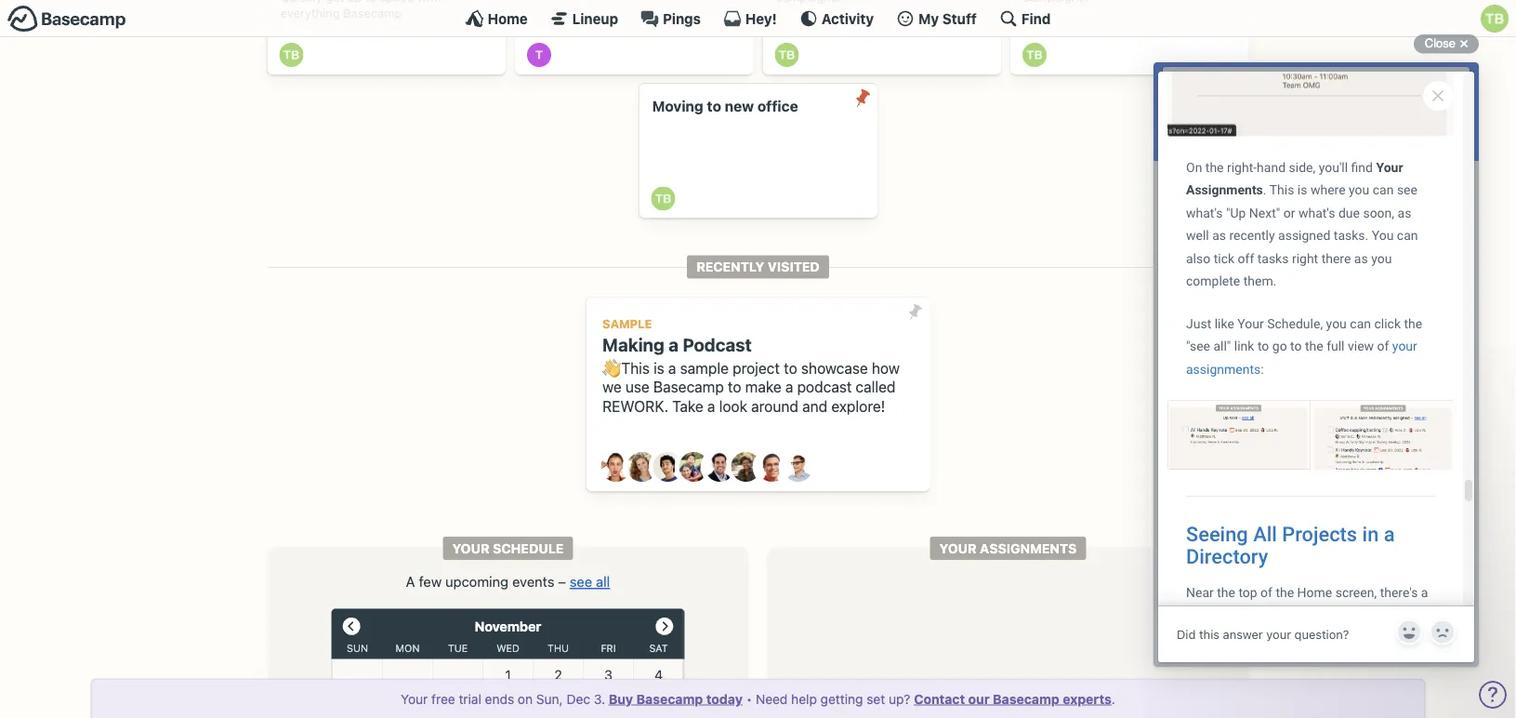 Task type: vqa. For each thing, say whether or not it's contained in the screenshot.
Terry Turtle icon
no



Task type: locate. For each thing, give the bounding box(es) containing it.
1 horizontal spatial your
[[452, 540, 490, 556]]

moving to new office
[[652, 98, 799, 115]]

to right "up"
[[365, 0, 377, 4]]

use
[[626, 378, 650, 396]]

assignments
[[980, 540, 1077, 556]]

fri
[[601, 642, 616, 654]]

a
[[406, 573, 415, 589]]

wed
[[497, 642, 520, 654]]

–
[[558, 573, 566, 589]]

all
[[596, 573, 610, 589]]

👋
[[603, 359, 618, 376]]

basecamp
[[343, 6, 402, 20], [654, 378, 724, 396], [637, 691, 703, 706], [993, 691, 1060, 706]]

your
[[452, 540, 490, 556], [940, 540, 977, 556], [401, 691, 428, 706]]

a left look
[[708, 397, 716, 415]]

a few upcoming events – see all
[[406, 573, 610, 589]]

tim burton image
[[1482, 5, 1510, 33], [279, 43, 304, 67], [1023, 43, 1047, 67], [651, 186, 675, 211]]

main element
[[0, 0, 1517, 37]]

None submit
[[848, 84, 878, 113], [901, 297, 931, 327], [848, 84, 878, 113], [901, 297, 931, 327]]

home link
[[466, 9, 528, 28]]

quickly
[[281, 0, 323, 4]]

moving
[[652, 98, 704, 115]]

find button
[[1000, 9, 1051, 28]]

we
[[603, 378, 622, 396]]

my stuff button
[[897, 9, 977, 28]]

take
[[673, 397, 704, 415]]

your up upcoming
[[452, 540, 490, 556]]

a
[[669, 334, 679, 355], [669, 359, 677, 376], [786, 378, 794, 396], [708, 397, 716, 415]]

this
[[622, 359, 650, 376]]

sample
[[681, 359, 729, 376]]

sample
[[603, 317, 652, 331]]

victor cooper image
[[784, 452, 813, 482]]

explore!
[[832, 397, 886, 415]]

your assignments
[[940, 540, 1077, 556]]

hey! button
[[724, 9, 777, 28]]

up
[[348, 0, 362, 4]]

set
[[867, 691, 886, 706]]

few
[[419, 573, 442, 589]]

office
[[758, 98, 799, 115]]

activity link
[[800, 9, 874, 28]]

podcast
[[798, 378, 852, 396]]

mon
[[396, 642, 420, 654]]

pings
[[663, 10, 701, 27]]

your schedule
[[452, 540, 564, 556]]

recently visited
[[697, 259, 820, 275]]

everything
[[281, 6, 340, 20]]

find
[[1022, 10, 1051, 27]]

josh fiske image
[[705, 452, 735, 482]]

make
[[746, 378, 782, 396]]

your for your schedule
[[452, 540, 490, 556]]

lineup
[[573, 10, 619, 27]]

making
[[603, 334, 665, 355]]

a right making
[[669, 334, 679, 355]]

close button
[[1414, 33, 1480, 55]]

2 horizontal spatial your
[[940, 540, 977, 556]]

your left assignments
[[940, 540, 977, 556]]

cheryl walters image
[[627, 452, 657, 482]]

visited
[[768, 259, 820, 275]]

sat
[[650, 642, 668, 654]]

is
[[654, 359, 665, 376]]

to
[[365, 0, 377, 4], [707, 98, 722, 115], [784, 359, 798, 376], [728, 378, 742, 396]]

your left free
[[401, 691, 428, 706]]

quickly get up to speed with everything basecamp
[[281, 0, 441, 20]]

rework.
[[603, 397, 669, 415]]

getting
[[821, 691, 864, 706]]

ends
[[485, 691, 514, 706]]

podcast
[[683, 334, 752, 355]]

basecamp inside "sample making a podcast 👋 this is a sample project to showcase how we use basecamp to make a podcast called rework. take a look around and explore!"
[[654, 378, 724, 396]]

recently
[[697, 259, 765, 275]]

basecamp inside quickly get up to speed with everything basecamp
[[343, 6, 402, 20]]

basecamp down "up"
[[343, 6, 402, 20]]

tim burton image inside quickly get up to speed with everything basecamp link
[[279, 43, 304, 67]]

events
[[513, 573, 555, 589]]

steve marsh image
[[758, 452, 787, 482]]

.
[[1112, 691, 1116, 706]]

around
[[752, 397, 799, 415]]

cross small image
[[1454, 33, 1476, 55]]

how
[[872, 359, 900, 376]]

basecamp up the take
[[654, 378, 724, 396]]

see
[[570, 573, 593, 589]]



Task type: describe. For each thing, give the bounding box(es) containing it.
quickly get up to speed with everything basecamp link
[[267, 0, 506, 74]]

trial
[[459, 691, 482, 706]]

to left new
[[707, 98, 722, 115]]

to inside quickly get up to speed with everything basecamp
[[365, 0, 377, 4]]

sample making a podcast 👋 this is a sample project to showcase how we use basecamp to make a podcast called rework. take a look around and explore!
[[603, 317, 900, 415]]

called
[[856, 378, 896, 396]]

our
[[969, 691, 990, 706]]

tim burton image inside main element
[[1482, 5, 1510, 33]]

lineup link
[[550, 9, 619, 28]]

basecamp right our
[[993, 691, 1060, 706]]

a up the around
[[786, 378, 794, 396]]

basecamp right buy
[[637, 691, 703, 706]]

your free trial ends on sun, dec  3. buy basecamp today • need help getting set up? contact our basecamp experts .
[[401, 691, 1116, 706]]

my stuff
[[919, 10, 977, 27]]

look
[[719, 397, 748, 415]]

3.
[[594, 691, 605, 706]]

contact our basecamp experts link
[[914, 691, 1112, 706]]

switch accounts image
[[7, 5, 126, 33]]

experts
[[1063, 691, 1112, 706]]

help
[[792, 691, 817, 706]]

schedule
[[493, 540, 564, 556]]

pings button
[[641, 9, 701, 28]]

jennifer young image
[[679, 452, 709, 482]]

up?
[[889, 691, 911, 706]]

showcase
[[802, 359, 868, 376]]

contact
[[914, 691, 966, 706]]

november
[[475, 618, 542, 634]]

0 horizontal spatial your
[[401, 691, 428, 706]]

hey!
[[746, 10, 777, 27]]

activity
[[822, 10, 874, 27]]

stuff
[[943, 10, 977, 27]]

free
[[432, 691, 455, 706]]

your for your assignments
[[940, 540, 977, 556]]

dec
[[567, 691, 591, 706]]

tim burton image
[[775, 43, 799, 67]]

sun,
[[537, 691, 563, 706]]

moving to new office link
[[639, 84, 878, 218]]

annie bryan image
[[601, 452, 631, 482]]

thu
[[548, 642, 569, 654]]

•
[[747, 691, 753, 706]]

tue
[[448, 642, 468, 654]]

buy
[[609, 691, 634, 706]]

upcoming
[[446, 573, 509, 589]]

to up look
[[728, 378, 742, 396]]

nicole katz image
[[732, 452, 761, 482]]

today
[[707, 691, 743, 706]]

project
[[733, 359, 780, 376]]

see all link
[[570, 573, 610, 589]]

sun
[[347, 642, 368, 654]]

need
[[756, 691, 788, 706]]

home
[[488, 10, 528, 27]]

buy basecamp today link
[[609, 691, 743, 706]]

tim burton image inside the moving to new office link
[[651, 186, 675, 211]]

with
[[418, 0, 441, 4]]

terry image
[[527, 43, 552, 67]]

jared davis image
[[653, 452, 683, 482]]

my
[[919, 10, 940, 27]]

get
[[326, 0, 344, 4]]

and
[[803, 397, 828, 415]]

a right is
[[669, 359, 677, 376]]

on
[[518, 691, 533, 706]]

new
[[725, 98, 754, 115]]

speed
[[380, 0, 414, 4]]

close
[[1426, 36, 1456, 50]]

to right project
[[784, 359, 798, 376]]

cross small image
[[1454, 33, 1476, 55]]



